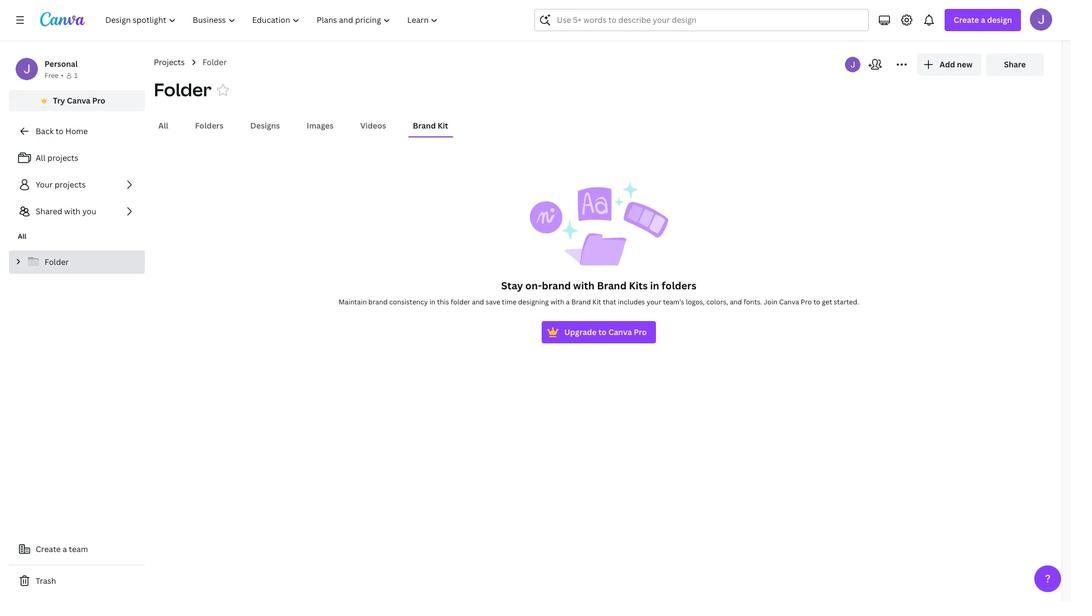Task type: locate. For each thing, give the bounding box(es) containing it.
to inside upgrade to canva pro 'button'
[[598, 327, 607, 338]]

list
[[9, 147, 145, 223]]

a
[[981, 14, 985, 25], [566, 298, 570, 307], [63, 544, 67, 555]]

list containing all projects
[[9, 147, 145, 223]]

a inside dropdown button
[[981, 14, 985, 25]]

create left design
[[954, 14, 979, 25]]

2 and from the left
[[730, 298, 742, 307]]

0 horizontal spatial create
[[36, 544, 61, 555]]

0 vertical spatial with
[[64, 206, 80, 217]]

create inside button
[[36, 544, 61, 555]]

all
[[158, 120, 168, 131], [36, 153, 45, 163], [18, 232, 26, 241]]

1 vertical spatial all
[[36, 153, 45, 163]]

0 vertical spatial canva
[[67, 95, 90, 106]]

upgrade to canva pro
[[564, 327, 647, 338]]

with
[[64, 206, 80, 217], [573, 279, 595, 293], [550, 298, 564, 307]]

in right kits
[[650, 279, 659, 293]]

0 horizontal spatial folder link
[[9, 251, 145, 274]]

0 vertical spatial all
[[158, 120, 168, 131]]

pro down includes
[[634, 327, 647, 338]]

projects right your
[[55, 179, 86, 190]]

with up upgrade
[[573, 279, 595, 293]]

1 vertical spatial pro
[[801, 298, 812, 307]]

kit
[[438, 120, 448, 131], [592, 298, 601, 307]]

create left team
[[36, 544, 61, 555]]

1 vertical spatial canva
[[779, 298, 799, 307]]

1 vertical spatial to
[[813, 298, 820, 307]]

designs
[[250, 120, 280, 131]]

1 horizontal spatial kit
[[592, 298, 601, 307]]

1 horizontal spatial brand
[[542, 279, 571, 293]]

brand
[[413, 120, 436, 131], [597, 279, 627, 293], [571, 298, 591, 307]]

0 vertical spatial in
[[650, 279, 659, 293]]

0 vertical spatial create
[[954, 14, 979, 25]]

brand left that
[[571, 298, 591, 307]]

0 horizontal spatial kit
[[438, 120, 448, 131]]

top level navigation element
[[98, 9, 448, 31]]

1 horizontal spatial all
[[36, 153, 45, 163]]

to
[[56, 126, 64, 137], [813, 298, 820, 307], [598, 327, 607, 338]]

brand inside button
[[413, 120, 436, 131]]

brand up that
[[597, 279, 627, 293]]

upgrade to canva pro button
[[542, 322, 656, 344]]

you
[[82, 206, 96, 217]]

1 vertical spatial in
[[429, 298, 435, 307]]

brand kit button
[[408, 115, 453, 137]]

2 vertical spatial all
[[18, 232, 26, 241]]

kit inside button
[[438, 120, 448, 131]]

started.
[[834, 298, 859, 307]]

back
[[36, 126, 54, 137]]

1 horizontal spatial a
[[566, 298, 570, 307]]

0 horizontal spatial a
[[63, 544, 67, 555]]

0 vertical spatial kit
[[438, 120, 448, 131]]

2 horizontal spatial canva
[[779, 298, 799, 307]]

a inside button
[[63, 544, 67, 555]]

projects for your projects
[[55, 179, 86, 190]]

0 vertical spatial pro
[[92, 95, 105, 106]]

2 horizontal spatial a
[[981, 14, 985, 25]]

pro up back to home link at the left top of page
[[92, 95, 105, 106]]

2 vertical spatial a
[[63, 544, 67, 555]]

a for team
[[63, 544, 67, 555]]

brand up designing
[[542, 279, 571, 293]]

folder down shared
[[45, 257, 69, 268]]

projects for all projects
[[47, 153, 78, 163]]

back to home
[[36, 126, 88, 137]]

designing
[[518, 298, 549, 307]]

images
[[307, 120, 334, 131]]

trash link
[[9, 571, 145, 593]]

maintain
[[339, 298, 367, 307]]

2 horizontal spatial with
[[573, 279, 595, 293]]

2 horizontal spatial brand
[[597, 279, 627, 293]]

1
[[74, 71, 78, 80]]

to for back to home
[[56, 126, 64, 137]]

with right designing
[[550, 298, 564, 307]]

on-
[[525, 279, 542, 293]]

canva right try
[[67, 95, 90, 106]]

a left design
[[981, 14, 985, 25]]

1 vertical spatial brand
[[368, 298, 388, 307]]

and left save
[[472, 298, 484, 307]]

brand right videos
[[413, 120, 436, 131]]

1 vertical spatial create
[[36, 544, 61, 555]]

brand kit
[[413, 120, 448, 131]]

projects down back to home
[[47, 153, 78, 163]]

1 horizontal spatial brand
[[571, 298, 591, 307]]

folder up folder button
[[203, 57, 227, 67]]

all inside "all projects" link
[[36, 153, 45, 163]]

1 horizontal spatial folder link
[[203, 56, 227, 69]]

projects
[[154, 57, 185, 67]]

folder down projects "link"
[[154, 77, 212, 101]]

new
[[957, 59, 973, 70]]

folder link up folder button
[[203, 56, 227, 69]]

2 vertical spatial brand
[[571, 298, 591, 307]]

1 horizontal spatial pro
[[634, 327, 647, 338]]

2 horizontal spatial to
[[813, 298, 820, 307]]

folder link down shared with you link
[[9, 251, 145, 274]]

create inside dropdown button
[[954, 14, 979, 25]]

with left you
[[64, 206, 80, 217]]

create
[[954, 14, 979, 25], [36, 544, 61, 555]]

pro
[[92, 95, 105, 106], [801, 298, 812, 307], [634, 327, 647, 338]]

save
[[486, 298, 500, 307]]

stay on-brand with brand kits in folders maintain brand consistency in this folder and save time designing with a brand kit that includes your team's logos, colors, and fonts. join canva pro to get started.
[[339, 279, 859, 307]]

1 horizontal spatial to
[[598, 327, 607, 338]]

0 vertical spatial to
[[56, 126, 64, 137]]

1 vertical spatial folder
[[154, 77, 212, 101]]

2 horizontal spatial all
[[158, 120, 168, 131]]

in left this
[[429, 298, 435, 307]]

to right upgrade
[[598, 327, 607, 338]]

join
[[764, 298, 778, 307]]

folder link
[[203, 56, 227, 69], [9, 251, 145, 274]]

canva inside stay on-brand with brand kits in folders maintain brand consistency in this folder and save time designing with a brand kit that includes your team's logos, colors, and fonts. join canva pro to get started.
[[779, 298, 799, 307]]

all projects
[[36, 153, 78, 163]]

all button
[[154, 115, 173, 137]]

1 horizontal spatial create
[[954, 14, 979, 25]]

0 horizontal spatial in
[[429, 298, 435, 307]]

to inside back to home link
[[56, 126, 64, 137]]

back to home link
[[9, 120, 145, 143]]

pro left get
[[801, 298, 812, 307]]

0 vertical spatial projects
[[47, 153, 78, 163]]

0 vertical spatial a
[[981, 14, 985, 25]]

and left 'fonts.'
[[730, 298, 742, 307]]

to left get
[[813, 298, 820, 307]]

0 vertical spatial brand
[[413, 120, 436, 131]]

None search field
[[535, 9, 869, 31]]

and
[[472, 298, 484, 307], [730, 298, 742, 307]]

folder
[[203, 57, 227, 67], [154, 77, 212, 101], [45, 257, 69, 268]]

brand right maintain
[[368, 298, 388, 307]]

team
[[69, 544, 88, 555]]

0 horizontal spatial to
[[56, 126, 64, 137]]

1 horizontal spatial with
[[550, 298, 564, 307]]

colors,
[[706, 298, 728, 307]]

create a design
[[954, 14, 1012, 25]]

2 horizontal spatial pro
[[801, 298, 812, 307]]

all inside all button
[[158, 120, 168, 131]]

2 vertical spatial to
[[598, 327, 607, 338]]

0 horizontal spatial canva
[[67, 95, 90, 106]]

1 vertical spatial projects
[[55, 179, 86, 190]]

0 horizontal spatial and
[[472, 298, 484, 307]]

0 horizontal spatial brand
[[413, 120, 436, 131]]

logos,
[[686, 298, 705, 307]]

canva down that
[[608, 327, 632, 338]]

1 vertical spatial a
[[566, 298, 570, 307]]

projects
[[47, 153, 78, 163], [55, 179, 86, 190]]

a up upgrade
[[566, 298, 570, 307]]

1 vertical spatial kit
[[592, 298, 601, 307]]

create a design button
[[945, 9, 1021, 31]]

2 vertical spatial canva
[[608, 327, 632, 338]]

in
[[650, 279, 659, 293], [429, 298, 435, 307]]

a left team
[[63, 544, 67, 555]]

1 horizontal spatial and
[[730, 298, 742, 307]]

1 horizontal spatial in
[[650, 279, 659, 293]]

to right back on the left
[[56, 126, 64, 137]]

1 vertical spatial folder link
[[9, 251, 145, 274]]

Search search field
[[557, 9, 847, 31]]

canva
[[67, 95, 90, 106], [779, 298, 799, 307], [608, 327, 632, 338]]

create a team button
[[9, 539, 145, 561]]

1 horizontal spatial canva
[[608, 327, 632, 338]]

0 horizontal spatial pro
[[92, 95, 105, 106]]

0 vertical spatial folder
[[203, 57, 227, 67]]

canva right join
[[779, 298, 799, 307]]

add new button
[[917, 54, 981, 76]]

brand
[[542, 279, 571, 293], [368, 298, 388, 307]]

free •
[[45, 71, 63, 80]]



Task type: describe. For each thing, give the bounding box(es) containing it.
jacob simon image
[[1030, 8, 1052, 31]]

your projects
[[36, 179, 86, 190]]

this
[[437, 298, 449, 307]]

kits
[[629, 279, 648, 293]]

a inside stay on-brand with brand kits in folders maintain brand consistency in this folder and save time designing with a brand kit that includes your team's logos, colors, and fonts. join canva pro to get started.
[[566, 298, 570, 307]]

all projects link
[[9, 147, 145, 169]]

to inside stay on-brand with brand kits in folders maintain brand consistency in this folder and save time designing with a brand kit that includes your team's logos, colors, and fonts. join canva pro to get started.
[[813, 298, 820, 307]]

0 horizontal spatial with
[[64, 206, 80, 217]]

2 vertical spatial pro
[[634, 327, 647, 338]]

upgrade
[[564, 327, 597, 338]]

try canva pro
[[53, 95, 105, 106]]

shared
[[36, 206, 62, 217]]

folders button
[[191, 115, 228, 137]]

time
[[502, 298, 516, 307]]

your
[[36, 179, 53, 190]]

folders
[[195, 120, 224, 131]]

1 vertical spatial with
[[573, 279, 595, 293]]

a for design
[[981, 14, 985, 25]]

stay
[[501, 279, 523, 293]]

try canva pro button
[[9, 90, 145, 111]]

all for all projects
[[36, 153, 45, 163]]

get
[[822, 298, 832, 307]]

share button
[[986, 54, 1044, 76]]

images button
[[302, 115, 338, 137]]

create for create a design
[[954, 14, 979, 25]]

team's
[[663, 298, 684, 307]]

share
[[1004, 59, 1026, 70]]

2 vertical spatial with
[[550, 298, 564, 307]]

personal
[[45, 59, 78, 69]]

consistency
[[389, 298, 428, 307]]

0 vertical spatial brand
[[542, 279, 571, 293]]

create a team
[[36, 544, 88, 555]]

0 horizontal spatial all
[[18, 232, 26, 241]]

home
[[65, 126, 88, 137]]

folder
[[451, 298, 470, 307]]

designs button
[[246, 115, 284, 137]]

projects link
[[154, 56, 185, 69]]

kit inside stay on-brand with brand kits in folders maintain brand consistency in this folder and save time designing with a brand kit that includes your team's logos, colors, and fonts. join canva pro to get started.
[[592, 298, 601, 307]]

pro inside stay on-brand with brand kits in folders maintain brand consistency in this folder and save time designing with a brand kit that includes your team's logos, colors, and fonts. join canva pro to get started.
[[801, 298, 812, 307]]

that
[[603, 298, 616, 307]]

•
[[61, 71, 63, 80]]

1 and from the left
[[472, 298, 484, 307]]

videos button
[[356, 115, 391, 137]]

folder button
[[154, 77, 212, 102]]

trash
[[36, 576, 56, 587]]

fonts.
[[744, 298, 762, 307]]

all for all button
[[158, 120, 168, 131]]

free
[[45, 71, 59, 80]]

design
[[987, 14, 1012, 25]]

folder for folder button
[[154, 77, 212, 101]]

add new
[[940, 59, 973, 70]]

includes
[[618, 298, 645, 307]]

to for upgrade to canva pro
[[598, 327, 607, 338]]

your projects link
[[9, 174, 145, 196]]

videos
[[360, 120, 386, 131]]

folder for topmost the folder link
[[203, 57, 227, 67]]

folders
[[662, 279, 696, 293]]

your
[[647, 298, 661, 307]]

1 vertical spatial brand
[[597, 279, 627, 293]]

shared with you link
[[9, 201, 145, 223]]

0 horizontal spatial brand
[[368, 298, 388, 307]]

try
[[53, 95, 65, 106]]

0 vertical spatial folder link
[[203, 56, 227, 69]]

add
[[940, 59, 955, 70]]

shared with you
[[36, 206, 96, 217]]

create for create a team
[[36, 544, 61, 555]]

2 vertical spatial folder
[[45, 257, 69, 268]]



Task type: vqa. For each thing, say whether or not it's contained in the screenshot.
Animeify Image to the bottom
no



